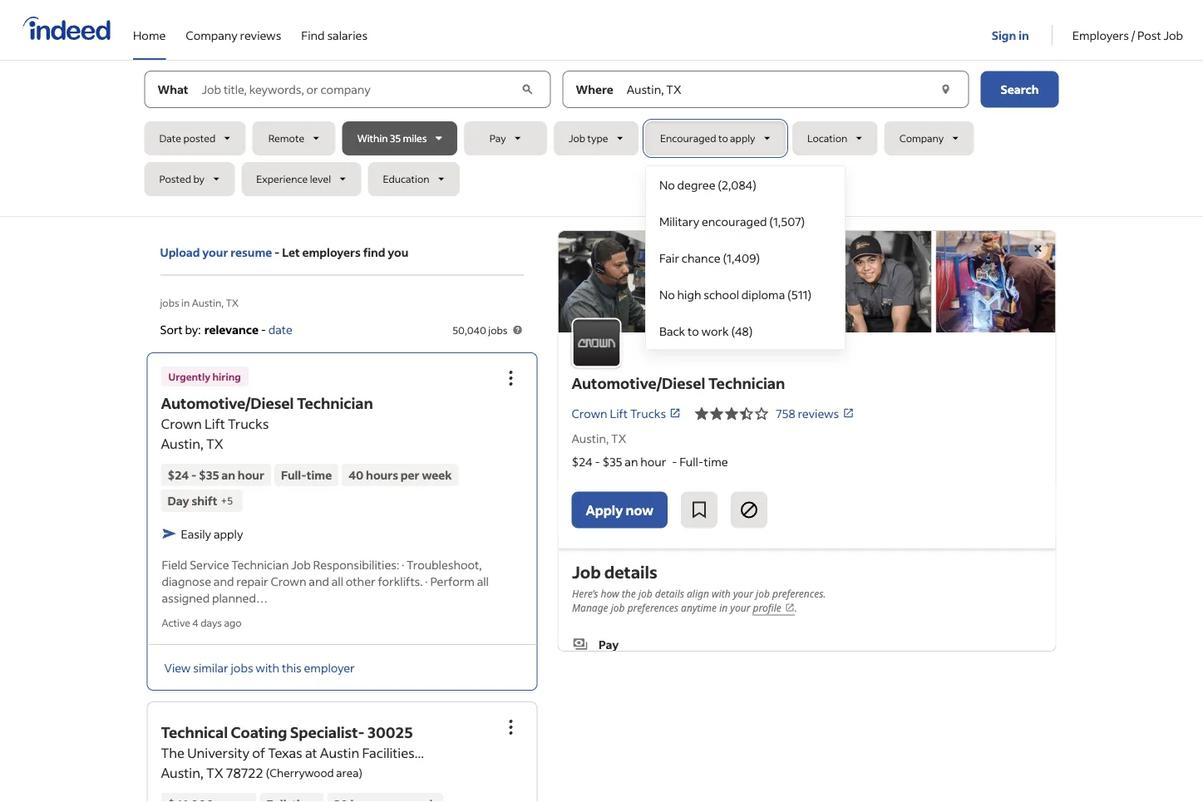 Task type: describe. For each thing, give the bounding box(es) containing it.
clear image for what
[[519, 81, 536, 98]]

$35 for $24 - $35 an hour
[[199, 468, 219, 483]]

reviews for 758 reviews
[[798, 406, 839, 421]]

manage job preferences anytime in your
[[572, 601, 753, 615]]

0 horizontal spatial time
[[307, 468, 332, 483]]

.
[[795, 601, 797, 615]]

in for sign
[[1019, 27, 1030, 42]]

encouraged to apply
[[660, 132, 756, 145]]

military
[[660, 214, 700, 229]]

sign
[[992, 27, 1017, 42]]

company reviews
[[186, 27, 281, 42]]

location
[[808, 132, 848, 145]]

2 horizontal spatial technician
[[709, 374, 785, 393]]

0 horizontal spatial full-
[[281, 468, 307, 483]]

home
[[133, 27, 166, 42]]

location button
[[793, 121, 878, 156]]

crown for crown lift trucks
[[572, 406, 608, 421]]

date posted button
[[144, 121, 246, 156]]

upload your resume - let employers find you
[[160, 245, 409, 260]]

post
[[1138, 27, 1162, 42]]

posted by
[[159, 173, 205, 185]]

1 vertical spatial with
[[256, 660, 280, 675]]

crown lift trucks link
[[572, 405, 681, 423]]

austin, down crown lift trucks
[[572, 431, 609, 446]]

ago
[[224, 617, 242, 630]]

job actions menu is collapsed image for active 4 days ago
[[501, 368, 521, 388]]

menu containing no degree (2,084)
[[645, 166, 846, 350]]

austin
[[320, 745, 359, 762]]

automotive/diesel technician button
[[161, 394, 373, 413]]

day
[[168, 494, 189, 508]]

high
[[678, 287, 702, 302]]

1 horizontal spatial technician
[[297, 394, 373, 413]]

view similar jobs with this employer link
[[164, 660, 355, 675]]

your up profile
[[733, 587, 753, 601]]

sign in link
[[992, 1, 1032, 57]]

35
[[390, 132, 401, 145]]

- up day shift + 5
[[191, 468, 196, 483]]

forklifts.
[[378, 574, 423, 589]]

planned…
[[212, 590, 268, 605]]

view similar jobs with this employer
[[164, 660, 355, 675]]

austin, inside crown lift trucks austin, tx
[[161, 435, 204, 452]]

not interested image
[[739, 500, 759, 520]]

similar
[[193, 660, 228, 675]]

sign in
[[992, 27, 1030, 42]]

$24 for $24 - $35 an hour - full-time
[[572, 455, 593, 470]]

field
[[162, 557, 187, 572]]

hours
[[366, 468, 398, 483]]

university
[[187, 745, 250, 762]]

lift for crown lift trucks austin, tx
[[205, 415, 225, 432]]

job type button
[[554, 121, 639, 156]]

job right post
[[1164, 27, 1184, 42]]

an for $24 - $35 an hour
[[222, 468, 235, 483]]

find
[[301, 27, 325, 42]]

education
[[383, 173, 430, 185]]

to for encouraged
[[719, 132, 728, 145]]

crown inside field service technician job responsibilities: · troubleshoot, diagnose and repair crown and all other forklifts. · perform all assigned planned…
[[271, 574, 307, 589]]

$24 for $24 - $35 an hour
[[168, 468, 189, 483]]

tx up relevance
[[226, 296, 239, 309]]

30025
[[368, 723, 413, 742]]

apply now button
[[572, 492, 668, 529]]

the
[[622, 587, 636, 601]]

miles
[[403, 132, 427, 145]]

0 vertical spatial automotive/diesel
[[572, 374, 706, 393]]

tx inside technical coating specialist- 30025 the university of texas at austin facilities... austin, tx 78722 ( cherrywood area )
[[206, 765, 223, 782]]

upload your resume link
[[160, 244, 272, 261]]

an for $24 - $35 an hour - full-time
[[625, 455, 638, 470]]

per
[[401, 468, 420, 483]]

company reviews link
[[186, 0, 281, 57]]

2 and from the left
[[309, 574, 329, 589]]

find
[[363, 245, 386, 260]]

3.4 out of 5 stars. link to 758 company reviews (opens in a new tab) image
[[695, 404, 769, 424]]

school
[[704, 287, 739, 302]]

Where field
[[624, 71, 936, 108]]

apply inside dropdown button
[[730, 132, 756, 145]]

clear image for where
[[938, 81, 954, 98]]

search button
[[981, 71, 1059, 108]]

no high school diploma (511)
[[660, 287, 812, 302]]

by:
[[185, 322, 201, 337]]

back to work (48) link
[[646, 313, 845, 349]]

technical
[[161, 723, 228, 742]]

crown for crown lift trucks austin, tx
[[161, 415, 202, 432]]

1 horizontal spatial ·
[[425, 574, 428, 589]]

$35 for $24 - $35 an hour - full-time
[[603, 455, 623, 470]]

experience level button
[[241, 162, 361, 196]]

the
[[161, 745, 185, 762]]

service
[[190, 557, 229, 572]]

where
[[576, 82, 614, 97]]

austin, up by:
[[192, 296, 224, 309]]

no high school diploma (511) link
[[646, 276, 845, 313]]

military encouraged (1,507) link
[[646, 203, 845, 240]]

company for company
[[900, 132, 944, 145]]

within 35 miles button
[[342, 121, 457, 156]]

urgently hiring
[[168, 370, 241, 383]]

chance
[[682, 250, 721, 265]]

5
[[227, 494, 233, 507]]

1 horizontal spatial job
[[638, 587, 652, 601]]

posted by button
[[144, 162, 235, 196]]

tx inside crown lift trucks austin, tx
[[206, 435, 223, 452]]

education button
[[368, 162, 460, 196]]

active 4 days ago
[[162, 617, 242, 630]]

other
[[346, 574, 376, 589]]

date
[[159, 132, 181, 145]]

here's
[[572, 587, 598, 601]]

at
[[305, 745, 317, 762]]

this
[[282, 660, 302, 675]]

fair chance (1,409) link
[[646, 240, 845, 276]]

preferences
[[627, 601, 678, 615]]

job inside field service technician job responsibilities: · troubleshoot, diagnose and repair crown and all other forklifts. · perform all assigned planned…
[[291, 557, 311, 572]]

salaries
[[327, 27, 368, 42]]

1 horizontal spatial full-
[[680, 455, 704, 470]]

day shift + 5
[[168, 494, 233, 508]]

field service technician job responsibilities: · troubleshoot, diagnose and repair crown and all other forklifts. · perform all assigned planned…
[[162, 557, 489, 605]]



Task type: vqa. For each thing, say whether or not it's contained in the screenshot.
Notifications
no



Task type: locate. For each thing, give the bounding box(es) containing it.
technical coating specialist- 30025 the university of texas at austin facilities... austin, tx 78722 ( cherrywood area )
[[161, 723, 424, 782]]

days
[[201, 617, 222, 630]]

preferences.
[[772, 587, 826, 601]]

lift
[[610, 406, 628, 421], [205, 415, 225, 432]]

lift up austin, tx
[[610, 406, 628, 421]]

austin, down the 'the'
[[161, 765, 204, 782]]

1 horizontal spatial crown
[[271, 574, 307, 589]]

technician inside field service technician job responsibilities: · troubleshoot, diagnose and repair crown and all other forklifts. · perform all assigned planned…
[[231, 557, 289, 572]]

to right back
[[688, 324, 699, 339]]

0 horizontal spatial automotive/diesel technician
[[161, 394, 373, 413]]

hour for $24 - $35 an hour
[[238, 468, 265, 483]]

tx up $24 - $35 an hour
[[206, 435, 223, 452]]

0 horizontal spatial clear image
[[519, 81, 536, 98]]

$24 - $35 an hour
[[168, 468, 265, 483]]

no degree (2,084)
[[660, 177, 757, 192]]

1 vertical spatial automotive/diesel
[[161, 394, 294, 413]]

crown lift trucks logo image
[[559, 231, 1056, 333], [572, 318, 622, 368]]

your right upload
[[202, 245, 228, 260]]

date link
[[268, 322, 293, 337]]

758 reviews
[[776, 406, 839, 421]]

tx down crown lift trucks
[[611, 431, 627, 446]]

in for jobs
[[181, 296, 190, 309]]

trucks for crown lift trucks
[[630, 406, 666, 421]]

job left type at top
[[569, 132, 586, 145]]

reviews inside company reviews link
[[240, 27, 281, 42]]

jobs right 'similar'
[[231, 660, 253, 675]]

crown lift trucks logo image up crown lift trucks
[[572, 318, 622, 368]]

pay inside dropdown button
[[490, 132, 506, 145]]

1 vertical spatial company
[[900, 132, 944, 145]]

remote
[[268, 132, 305, 145]]

0 horizontal spatial ·
[[402, 557, 404, 572]]

employers / post job link
[[1073, 0, 1184, 57]]

jobs up the sort
[[160, 296, 179, 309]]

to inside encouraged to apply dropdown button
[[719, 132, 728, 145]]

job actions menu is collapsed image for (
[[501, 718, 521, 738]]

crown lift trucks logo image down (1,507)
[[559, 231, 1056, 333]]

1 vertical spatial in
[[181, 296, 190, 309]]

work
[[702, 324, 729, 339]]

0 horizontal spatial $24
[[168, 468, 189, 483]]

technician up repair
[[231, 557, 289, 572]]

week
[[422, 468, 452, 483]]

experience
[[256, 173, 308, 185]]

all left other
[[332, 574, 344, 589]]

1 vertical spatial details
[[655, 587, 684, 601]]

cherrywood
[[270, 766, 334, 781]]

jobs left help icon
[[489, 324, 508, 336]]

facilities...
[[362, 745, 424, 762]]

trucks inside crown lift trucks austin, tx
[[228, 415, 269, 432]]

0 horizontal spatial clear element
[[519, 81, 536, 98]]

reviews left find
[[240, 27, 281, 42]]

all right perform
[[477, 574, 489, 589]]

0 horizontal spatial automotive/diesel
[[161, 394, 294, 413]]

align
[[687, 587, 709, 601]]

an down austin, tx
[[625, 455, 638, 470]]

job down how
[[611, 601, 625, 615]]

2 clear image from the left
[[938, 81, 954, 98]]

1 horizontal spatial automotive/diesel technician
[[572, 374, 785, 393]]

1 horizontal spatial trucks
[[630, 406, 666, 421]]

technical coating specialist- 30025 button
[[161, 723, 413, 742]]

78722
[[226, 765, 263, 782]]

0 horizontal spatial technician
[[231, 557, 289, 572]]

1 horizontal spatial $24
[[572, 455, 593, 470]]

(511)
[[788, 287, 812, 302]]

what
[[158, 82, 188, 97]]

4
[[192, 617, 199, 630]]

- down austin, tx
[[595, 455, 600, 470]]

crown right repair
[[271, 574, 307, 589]]

job up here's
[[572, 561, 601, 583]]

hour down crown lift trucks austin, tx
[[238, 468, 265, 483]]

0 vertical spatial jobs
[[160, 296, 179, 309]]

1 vertical spatial no
[[660, 287, 675, 302]]

1 clear image from the left
[[519, 81, 536, 98]]

758
[[776, 406, 796, 421]]

2 horizontal spatial in
[[1019, 27, 1030, 42]]

perform
[[430, 574, 475, 589]]

here's how the job details align with your job preferences.
[[572, 587, 826, 601]]

40 hours per week
[[349, 468, 452, 483]]

job
[[1164, 27, 1184, 42], [569, 132, 586, 145], [291, 557, 311, 572], [572, 561, 601, 583]]

clear element up 'pay' dropdown button
[[519, 81, 536, 98]]

0 horizontal spatial with
[[256, 660, 280, 675]]

profile link
[[753, 601, 795, 616]]

1 horizontal spatial reviews
[[798, 406, 839, 421]]

1 horizontal spatial to
[[719, 132, 728, 145]]

diagnose
[[162, 574, 211, 589]]

2 clear element from the left
[[938, 81, 954, 98]]

within
[[357, 132, 388, 145]]

1 vertical spatial ·
[[425, 574, 428, 589]]

close job details image
[[1028, 239, 1048, 259]]

1 job actions menu is collapsed image from the top
[[501, 368, 521, 388]]

1 vertical spatial automotive/diesel technician
[[161, 394, 373, 413]]

employers / post job
[[1073, 27, 1184, 42]]

austin, inside technical coating specialist- 30025 the university of texas at austin facilities... austin, tx 78722 ( cherrywood area )
[[161, 765, 204, 782]]

crown
[[572, 406, 608, 421], [161, 415, 202, 432], [271, 574, 307, 589]]

2 vertical spatial in
[[719, 601, 728, 615]]

1 vertical spatial technician
[[297, 394, 373, 413]]

1 horizontal spatial $35
[[603, 455, 623, 470]]

relevance
[[204, 322, 259, 337]]

1 vertical spatial reviews
[[798, 406, 839, 421]]

company button
[[885, 121, 975, 156]]

to for back
[[688, 324, 699, 339]]

+
[[221, 494, 227, 507]]

company
[[186, 27, 238, 42], [900, 132, 944, 145]]

$24 - $35 an hour - full-time
[[572, 455, 728, 470]]

1 vertical spatial jobs
[[489, 324, 508, 336]]

1 horizontal spatial automotive/diesel
[[572, 374, 706, 393]]

- left let
[[275, 245, 280, 260]]

assigned
[[162, 590, 210, 605]]

2 job actions menu is collapsed image from the top
[[501, 718, 521, 738]]

repair
[[236, 574, 268, 589]]

1 vertical spatial pay
[[598, 637, 619, 652]]

0 horizontal spatial job
[[611, 601, 625, 615]]

0 horizontal spatial hour
[[238, 468, 265, 483]]

reviews for company reviews
[[240, 27, 281, 42]]

with left this on the bottom of the page
[[256, 660, 280, 675]]

0 horizontal spatial reviews
[[240, 27, 281, 42]]

0 horizontal spatial $35
[[199, 468, 219, 483]]

details up manage job preferences anytime in your at the bottom of the page
[[655, 587, 684, 601]]

job up preferences
[[638, 587, 652, 601]]

no left degree
[[660, 177, 675, 192]]

1 horizontal spatial all
[[477, 574, 489, 589]]

austin, up $24 - $35 an hour
[[161, 435, 204, 452]]

jobs in austin, tx
[[160, 296, 239, 309]]

1 horizontal spatial hour
[[641, 455, 667, 470]]

2 horizontal spatial jobs
[[489, 324, 508, 336]]

pay button
[[464, 121, 547, 156]]

to
[[719, 132, 728, 145], [688, 324, 699, 339]]

0 horizontal spatial all
[[332, 574, 344, 589]]

0 horizontal spatial an
[[222, 468, 235, 483]]

0 vertical spatial reviews
[[240, 27, 281, 42]]

technician up 3.4 out of 5 stars. link to 758 company reviews (opens in a new tab) image
[[709, 374, 785, 393]]

of
[[252, 745, 265, 762]]

1 horizontal spatial with
[[712, 587, 731, 601]]

1 clear element from the left
[[519, 81, 536, 98]]

easily
[[181, 526, 211, 541]]

$24 up day
[[168, 468, 189, 483]]

posted
[[183, 132, 216, 145]]

how
[[601, 587, 619, 601]]

job up profile
[[756, 587, 770, 601]]

0 horizontal spatial lift
[[205, 415, 225, 432]]

1 vertical spatial apply
[[214, 526, 243, 541]]

$24 down austin, tx
[[572, 455, 593, 470]]

- left date
[[261, 322, 266, 337]]

$35
[[603, 455, 623, 470], [199, 468, 219, 483]]

1 all from the left
[[332, 574, 344, 589]]

clear element for what
[[519, 81, 536, 98]]

you
[[388, 245, 409, 260]]

no
[[660, 177, 675, 192], [660, 287, 675, 302]]

(1,409)
[[723, 250, 760, 265]]

none search field containing what
[[144, 71, 1059, 350]]

specialist-
[[290, 723, 365, 742]]

1 horizontal spatial clear element
[[938, 81, 954, 98]]

1 horizontal spatial company
[[900, 132, 944, 145]]

apply now
[[586, 502, 654, 519]]

crown up austin, tx
[[572, 406, 608, 421]]

troubleshoot,
[[407, 557, 482, 572]]

an up 5
[[222, 468, 235, 483]]

date
[[268, 322, 293, 337]]

- down crown lift trucks link
[[672, 455, 677, 470]]

0 horizontal spatial crown
[[161, 415, 202, 432]]

pay right the "miles" at the top of the page
[[490, 132, 506, 145]]

area
[[336, 766, 359, 781]]

within 35 miles
[[357, 132, 427, 145]]

2 vertical spatial technician
[[231, 557, 289, 572]]

clear image up 'pay' dropdown button
[[519, 81, 536, 98]]

automotive/diesel technician down back
[[572, 374, 785, 393]]

encouraged
[[702, 214, 767, 229]]

to right the encouraged on the right top
[[719, 132, 728, 145]]

0 horizontal spatial jobs
[[160, 296, 179, 309]]

home link
[[133, 0, 166, 57]]

hour up now
[[641, 455, 667, 470]]

easily apply
[[181, 526, 243, 541]]

clear image
[[519, 81, 536, 98], [938, 81, 954, 98]]

in right anytime
[[719, 601, 728, 615]]

save this job image
[[689, 500, 709, 520]]

2 horizontal spatial job
[[756, 587, 770, 601]]

0 vertical spatial pay
[[490, 132, 506, 145]]

0 horizontal spatial and
[[214, 574, 234, 589]]

menu
[[645, 166, 846, 350]]

· up forklifts. on the bottom
[[402, 557, 404, 572]]

hour for $24 - $35 an hour - full-time
[[641, 455, 667, 470]]

reviews right 758
[[798, 406, 839, 421]]

(2,084)
[[718, 177, 757, 192]]

lift for crown lift trucks
[[610, 406, 628, 421]]

0 vertical spatial job actions menu is collapsed image
[[501, 368, 521, 388]]

full- left 40
[[281, 468, 307, 483]]

1 vertical spatial job actions menu is collapsed image
[[501, 718, 521, 738]]

company inside dropdown button
[[900, 132, 944, 145]]

0 horizontal spatial pay
[[490, 132, 506, 145]]

crown down urgently
[[161, 415, 202, 432]]

details up "the"
[[604, 561, 657, 583]]

1 horizontal spatial pay
[[598, 637, 619, 652]]

austin, tx
[[572, 431, 627, 446]]

tx down university
[[206, 765, 223, 782]]

1 horizontal spatial lift
[[610, 406, 628, 421]]

clear element up company dropdown button
[[938, 81, 954, 98]]

view
[[164, 660, 191, 675]]

your left profile
[[730, 601, 750, 615]]

technician up 40
[[297, 394, 373, 413]]

upload
[[160, 245, 200, 260]]

with right the align
[[712, 587, 731, 601]]

with
[[712, 587, 731, 601], [256, 660, 280, 675]]

2 vertical spatial jobs
[[231, 660, 253, 675]]

full- up 'save this job' image
[[680, 455, 704, 470]]

apply right easily
[[214, 526, 243, 541]]

details
[[604, 561, 657, 583], [655, 587, 684, 601]]

trucks
[[630, 406, 666, 421], [228, 415, 269, 432]]

2 no from the top
[[660, 287, 675, 302]]

in up by:
[[181, 296, 190, 309]]

no for no high school diploma (511)
[[660, 287, 675, 302]]

company for company reviews
[[186, 27, 238, 42]]

0 vertical spatial technician
[[709, 374, 785, 393]]

0 vertical spatial apply
[[730, 132, 756, 145]]

job actions menu is collapsed image
[[501, 368, 521, 388], [501, 718, 521, 738]]

job inside dropdown button
[[569, 132, 586, 145]]

-
[[275, 245, 280, 260], [261, 322, 266, 337], [595, 455, 600, 470], [672, 455, 677, 470], [191, 468, 196, 483]]

1 and from the left
[[214, 574, 234, 589]]

0 vertical spatial details
[[604, 561, 657, 583]]

trucks down automotive/diesel technician button
[[228, 415, 269, 432]]

crown inside crown lift trucks austin, tx
[[161, 415, 202, 432]]

0 horizontal spatial to
[[688, 324, 699, 339]]

clear element
[[519, 81, 536, 98], [938, 81, 954, 98]]

clear element for where
[[938, 81, 954, 98]]

and down service
[[214, 574, 234, 589]]

1 horizontal spatial apply
[[730, 132, 756, 145]]

1 horizontal spatial time
[[704, 455, 728, 470]]

(1,507)
[[770, 214, 805, 229]]

time left 40
[[307, 468, 332, 483]]

0 horizontal spatial in
[[181, 296, 190, 309]]

lift down urgently hiring at the left top of the page
[[205, 415, 225, 432]]

profile
[[753, 601, 781, 615]]

help icon image
[[511, 324, 524, 337]]

What field
[[198, 71, 518, 108]]

(
[[266, 766, 270, 781]]

None search field
[[144, 71, 1059, 350]]

automotive/diesel technician down hiring
[[161, 394, 373, 413]]

1 horizontal spatial in
[[719, 601, 728, 615]]

0 horizontal spatial company
[[186, 27, 238, 42]]

0 vertical spatial in
[[1019, 27, 1030, 42]]

apply up no degree (2,084) link
[[730, 132, 756, 145]]

technician
[[709, 374, 785, 393], [297, 394, 373, 413], [231, 557, 289, 572]]

1 horizontal spatial an
[[625, 455, 638, 470]]

1 horizontal spatial and
[[309, 574, 329, 589]]

$35 up shift in the bottom of the page
[[199, 468, 219, 483]]

2 all from the left
[[477, 574, 489, 589]]

job type
[[569, 132, 608, 145]]

pay down manage on the bottom of the page
[[598, 637, 619, 652]]

trucks up the $24 - $35 an hour - full-time
[[630, 406, 666, 421]]

no degree (2,084) link
[[646, 166, 845, 203]]

1 vertical spatial to
[[688, 324, 699, 339]]

now
[[626, 502, 654, 519]]

0 vertical spatial no
[[660, 177, 675, 192]]

0 vertical spatial company
[[186, 27, 238, 42]]

crown lift trucks
[[572, 406, 666, 421]]

austin,
[[192, 296, 224, 309], [572, 431, 609, 446], [161, 435, 204, 452], [161, 765, 204, 782]]

time down 3.4 out of 5 stars. link to 758 company reviews (opens in a new tab) image
[[704, 455, 728, 470]]

job left responsibilities:
[[291, 557, 311, 572]]

0 vertical spatial ·
[[402, 557, 404, 572]]

encouraged to apply button
[[645, 121, 786, 156]]

encouraged
[[660, 132, 717, 145]]

and
[[214, 574, 234, 589], [309, 574, 329, 589]]

clear image up company dropdown button
[[938, 81, 954, 98]]

0 vertical spatial automotive/diesel technician
[[572, 374, 785, 393]]

2 horizontal spatial crown
[[572, 406, 608, 421]]

$35 down austin, tx
[[603, 455, 623, 470]]

automotive/diesel down hiring
[[161, 394, 294, 413]]

to inside back to work (48) "link"
[[688, 324, 699, 339]]

0 horizontal spatial apply
[[214, 526, 243, 541]]

lift inside crown lift trucks austin, tx
[[205, 415, 225, 432]]

1 no from the top
[[660, 177, 675, 192]]

1 horizontal spatial jobs
[[231, 660, 253, 675]]

automotive/diesel
[[572, 374, 706, 393], [161, 394, 294, 413]]

automotive/diesel up crown lift trucks link
[[572, 374, 706, 393]]

0 vertical spatial with
[[712, 587, 731, 601]]

in right sign
[[1019, 27, 1030, 42]]

0 vertical spatial to
[[719, 132, 728, 145]]

and down responsibilities:
[[309, 574, 329, 589]]

0 horizontal spatial trucks
[[228, 415, 269, 432]]

1 horizontal spatial clear image
[[938, 81, 954, 98]]

· down troubleshoot,
[[425, 574, 428, 589]]

trucks for crown lift trucks austin, tx
[[228, 415, 269, 432]]

jobs
[[160, 296, 179, 309], [489, 324, 508, 336], [231, 660, 253, 675]]

no for no degree (2,084)
[[660, 177, 675, 192]]

sort by: relevance - date
[[160, 322, 293, 337]]

by
[[193, 173, 205, 185]]

no left "high"
[[660, 287, 675, 302]]



